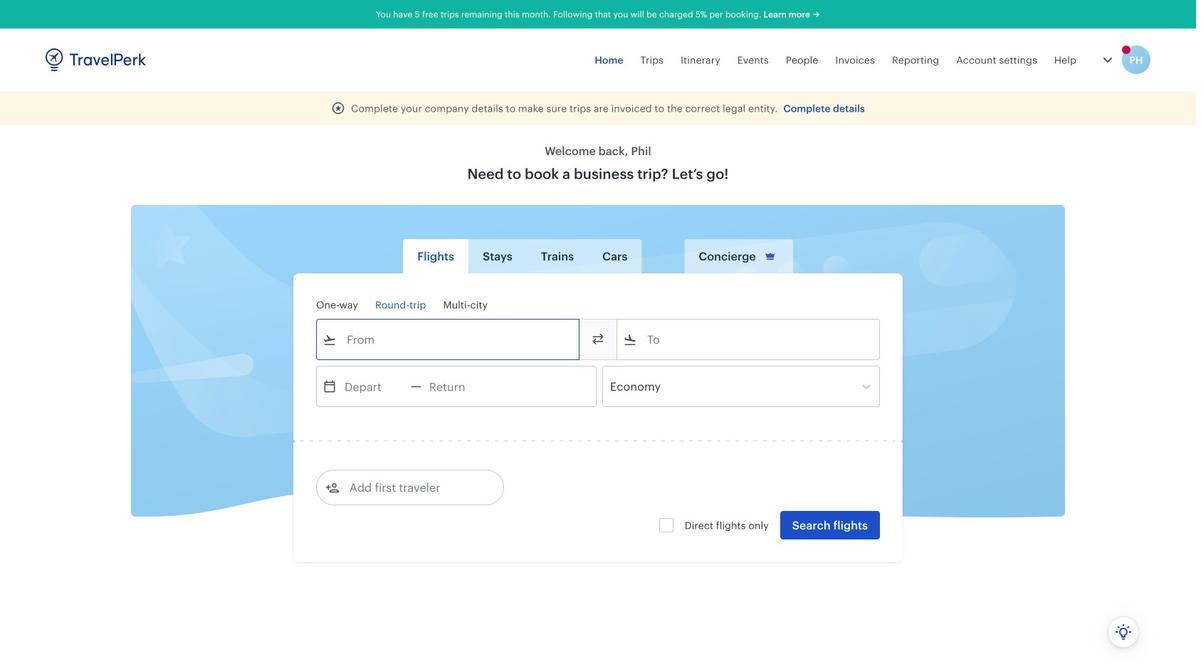 Task type: describe. For each thing, give the bounding box(es) containing it.
From search field
[[337, 328, 560, 351]]

Add first traveler search field
[[340, 476, 488, 499]]

Depart text field
[[337, 367, 411, 407]]



Task type: vqa. For each thing, say whether or not it's contained in the screenshot.
the To Search Box
yes



Task type: locate. For each thing, give the bounding box(es) containing it.
To search field
[[637, 328, 861, 351]]

Return text field
[[421, 367, 495, 407]]



